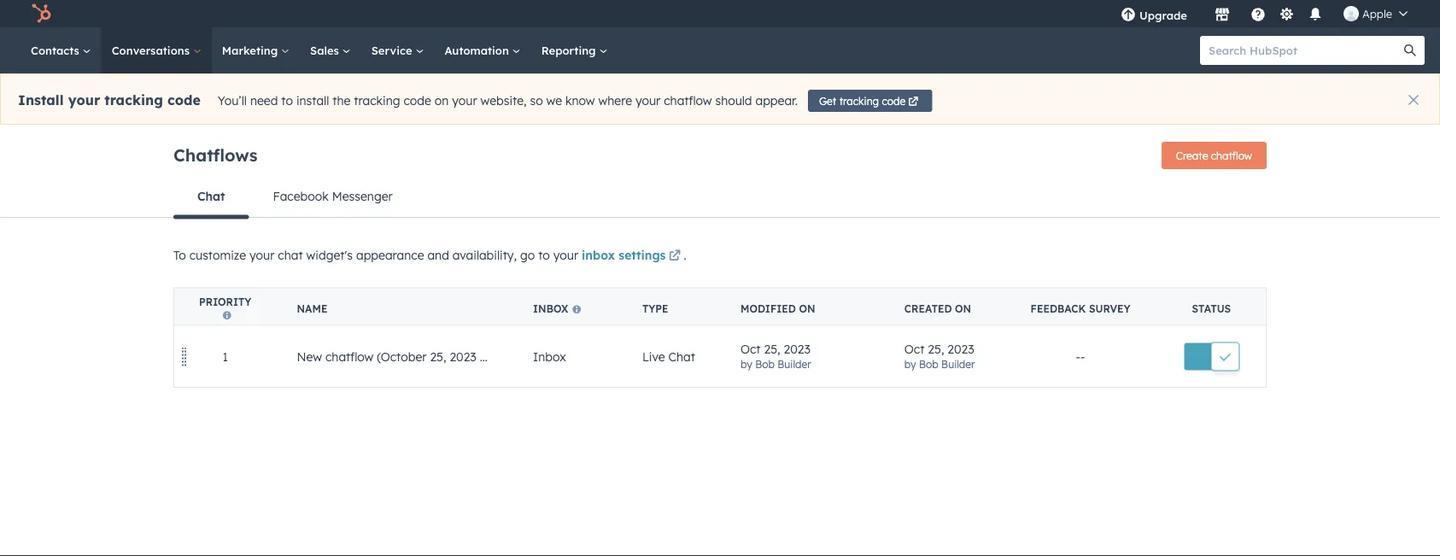 Task type: describe. For each thing, give the bounding box(es) containing it.
live chat
[[642, 349, 695, 364]]

settings image
[[1279, 7, 1295, 23]]

marketplaces button
[[1205, 0, 1241, 27]]

0 horizontal spatial 25,
[[430, 349, 446, 364]]

and
[[428, 248, 449, 263]]

name
[[297, 302, 328, 315]]

appearance
[[356, 248, 424, 263]]

your left chat
[[249, 248, 275, 263]]

pm)
[[505, 349, 527, 364]]

2 horizontal spatial code
[[882, 94, 906, 107]]

website,
[[481, 93, 527, 108]]

1 builder from the left
[[778, 358, 811, 370]]

close image
[[1409, 95, 1419, 105]]

1 oct from the left
[[741, 341, 761, 356]]

your right install
[[68, 92, 100, 109]]

help image
[[1251, 8, 1266, 23]]

should
[[715, 93, 752, 108]]

help button
[[1244, 0, 1273, 27]]

appear.
[[756, 93, 798, 108]]

your right on
[[452, 93, 477, 108]]

you'll need to install the tracking code on your website, so we know where your chatflow should appear.
[[218, 93, 798, 108]]

1 link opens in a new window image from the top
[[669, 246, 681, 267]]

create chatflow button
[[1162, 142, 1267, 169]]

install
[[18, 92, 64, 109]]

2:14
[[480, 349, 502, 364]]

get tracking code link
[[808, 90, 932, 112]]

marketing link
[[212, 27, 300, 73]]

type
[[642, 302, 669, 315]]

2 - from the left
[[1081, 349, 1086, 364]]

status
[[1192, 302, 1231, 315]]

2 horizontal spatial tracking
[[840, 94, 879, 107]]

conversations
[[112, 43, 193, 57]]

1 horizontal spatial tracking
[[354, 93, 400, 108]]

bob builder image
[[1344, 6, 1359, 21]]

chatflow for new chatflow (october 25, 2023 2:14 pm) inbox
[[325, 349, 374, 364]]

contacts link
[[21, 27, 101, 73]]

1 horizontal spatial code
[[404, 93, 431, 108]]

2 horizontal spatial 25,
[[928, 341, 944, 356]]

live
[[642, 349, 665, 364]]

need
[[250, 93, 278, 108]]

navigation containing chat
[[173, 176, 1267, 219]]

chat
[[278, 248, 303, 263]]

automation
[[445, 43, 512, 57]]

so
[[530, 93, 543, 108]]

chatflows
[[173, 144, 258, 165]]

2 by from the left
[[905, 358, 916, 370]]

upgrade image
[[1121, 8, 1136, 23]]

new
[[297, 349, 322, 364]]

0 horizontal spatial 2023
[[450, 349, 477, 364]]

feedback survey
[[1031, 302, 1131, 315]]

notifications image
[[1308, 8, 1323, 23]]

--
[[1076, 349, 1086, 364]]

1 oct 25, 2023 by bob builder from the left
[[741, 341, 811, 370]]

1 horizontal spatial chat
[[669, 349, 695, 364]]

1 horizontal spatial 25,
[[764, 341, 781, 356]]

1 by from the left
[[741, 358, 753, 370]]

upgrade
[[1140, 8, 1188, 22]]

the
[[333, 93, 351, 108]]

notifications button
[[1301, 0, 1330, 27]]

2 builder from the left
[[942, 358, 975, 370]]

create chatflow
[[1176, 149, 1252, 162]]

reporting link
[[531, 27, 618, 73]]

reporting
[[541, 43, 599, 57]]

2 oct from the left
[[905, 341, 925, 356]]

marketplaces image
[[1215, 8, 1230, 23]]

settings
[[619, 248, 666, 263]]

on for created on
[[955, 302, 972, 315]]

create
[[1176, 149, 1208, 162]]

chatflows banner
[[173, 137, 1267, 176]]



Task type: locate. For each thing, give the bounding box(es) containing it.
know
[[566, 93, 595, 108]]

menu
[[1109, 0, 1420, 27]]

to inside install your tracking code 'alert'
[[281, 93, 293, 108]]

search button
[[1396, 36, 1425, 65]]

0 horizontal spatial chat
[[197, 189, 225, 204]]

builder down modified on on the bottom
[[778, 358, 811, 370]]

2 oct 25, 2023 by bob builder from the left
[[905, 341, 975, 370]]

navigation
[[173, 176, 1267, 219]]

chatflow right new
[[325, 349, 374, 364]]

hubspot link
[[21, 3, 64, 24]]

1 horizontal spatial oct 25, 2023 by bob builder
[[905, 341, 975, 370]]

tracking right get
[[840, 94, 879, 107]]

to
[[173, 248, 186, 263]]

created
[[905, 302, 952, 315]]

facebook
[[273, 189, 329, 204]]

1 horizontal spatial bob
[[919, 358, 939, 370]]

oct 25, 2023 by bob builder down created on
[[905, 341, 975, 370]]

survey
[[1089, 302, 1131, 315]]

your
[[68, 92, 100, 109], [452, 93, 477, 108], [636, 93, 661, 108], [249, 248, 275, 263], [553, 248, 579, 263]]

2 horizontal spatial 2023
[[948, 341, 975, 356]]

2 horizontal spatial chatflow
[[1211, 149, 1252, 162]]

search image
[[1405, 44, 1417, 56]]

0 horizontal spatial oct 25, 2023 by bob builder
[[741, 341, 811, 370]]

1
[[223, 349, 228, 364]]

.
[[684, 248, 687, 263]]

bob down modified
[[755, 358, 775, 370]]

code
[[167, 92, 201, 109], [404, 93, 431, 108], [882, 94, 906, 107]]

chatflow right create
[[1211, 149, 1252, 162]]

on
[[799, 302, 815, 315], [955, 302, 972, 315]]

chatflow for create chatflow
[[1211, 149, 1252, 162]]

0 horizontal spatial to
[[281, 93, 293, 108]]

by down modified
[[741, 358, 753, 370]]

inbox
[[533, 302, 568, 315], [533, 349, 566, 364]]

1 horizontal spatial to
[[538, 248, 550, 263]]

on right modified
[[799, 302, 815, 315]]

chatflow left should at the top
[[664, 93, 712, 108]]

chat button
[[173, 176, 249, 219]]

-
[[1076, 349, 1081, 364], [1081, 349, 1086, 364]]

facebook messenger
[[273, 189, 393, 204]]

marketing
[[222, 43, 281, 57]]

oct down modified
[[741, 341, 761, 356]]

0 vertical spatial to
[[281, 93, 293, 108]]

chat inside 'button'
[[197, 189, 225, 204]]

to customize your chat widget's appearance and availability, go to your
[[173, 248, 582, 263]]

on right created
[[955, 302, 972, 315]]

bob
[[755, 358, 775, 370], [919, 358, 939, 370]]

service
[[371, 43, 416, 57]]

0 horizontal spatial on
[[799, 302, 815, 315]]

new chatflow (october 25, 2023 2:14 pm) inbox
[[297, 349, 566, 364]]

1 horizontal spatial by
[[905, 358, 916, 370]]

inbox
[[582, 248, 615, 263]]

inbox settings
[[582, 248, 666, 263]]

oct 25, 2023 by bob builder down modified on on the bottom
[[741, 341, 811, 370]]

feedback
[[1031, 302, 1086, 315]]

priority
[[199, 296, 252, 308]]

chatflow
[[664, 93, 712, 108], [1211, 149, 1252, 162], [325, 349, 374, 364]]

contacts
[[31, 43, 83, 57]]

tracking down conversations
[[105, 92, 163, 109]]

25, down modified
[[764, 341, 781, 356]]

2 link opens in a new window image from the top
[[669, 251, 681, 263]]

we
[[546, 93, 562, 108]]

1 horizontal spatial 2023
[[784, 341, 811, 356]]

menu containing apple
[[1109, 0, 1420, 27]]

by down created
[[905, 358, 916, 370]]

inbox right "pm)"
[[533, 349, 566, 364]]

0 horizontal spatial by
[[741, 358, 753, 370]]

oct down created
[[905, 341, 925, 356]]

2023
[[784, 341, 811, 356], [948, 341, 975, 356], [450, 349, 477, 364]]

install your tracking code
[[18, 92, 201, 109]]

hubspot image
[[31, 3, 51, 24]]

1 - from the left
[[1076, 349, 1081, 364]]

(october
[[377, 349, 427, 364]]

oct 25, 2023 by bob builder
[[741, 341, 811, 370], [905, 341, 975, 370]]

link opens in a new window image inside inbox settings link
[[669, 251, 681, 263]]

0 horizontal spatial builder
[[778, 358, 811, 370]]

to right need at the left
[[281, 93, 293, 108]]

sales
[[310, 43, 342, 57]]

you'll
[[218, 93, 247, 108]]

apple button
[[1334, 0, 1418, 27]]

2023 left "2:14"
[[450, 349, 477, 364]]

2 bob from the left
[[919, 358, 939, 370]]

0 horizontal spatial bob
[[755, 358, 775, 370]]

25, down created on
[[928, 341, 944, 356]]

25,
[[764, 341, 781, 356], [928, 341, 944, 356], [430, 349, 446, 364]]

chatflow inside install your tracking code 'alert'
[[664, 93, 712, 108]]

0 vertical spatial chatflow
[[664, 93, 712, 108]]

1 vertical spatial to
[[538, 248, 550, 263]]

0 horizontal spatial tracking
[[105, 92, 163, 109]]

chat right 'live'
[[669, 349, 695, 364]]

inbox settings link
[[582, 246, 684, 267]]

2 on from the left
[[955, 302, 972, 315]]

on
[[435, 93, 449, 108]]

code left on
[[404, 93, 431, 108]]

automation link
[[434, 27, 531, 73]]

your left inbox
[[553, 248, 579, 263]]

1 bob from the left
[[755, 358, 775, 370]]

2023 down modified on on the bottom
[[784, 341, 811, 356]]

1 on from the left
[[799, 302, 815, 315]]

1 horizontal spatial builder
[[942, 358, 975, 370]]

sales link
[[300, 27, 361, 73]]

2 inbox from the top
[[533, 349, 566, 364]]

1 vertical spatial inbox
[[533, 349, 566, 364]]

1 vertical spatial chat
[[669, 349, 695, 364]]

chat
[[197, 189, 225, 204], [669, 349, 695, 364]]

1 horizontal spatial oct
[[905, 341, 925, 356]]

code right get
[[882, 94, 906, 107]]

messenger
[[332, 189, 393, 204]]

chat down "chatflows"
[[197, 189, 225, 204]]

1 vertical spatial chatflow
[[1211, 149, 1252, 162]]

bob down created
[[919, 358, 939, 370]]

by
[[741, 358, 753, 370], [905, 358, 916, 370]]

Search HubSpot search field
[[1200, 36, 1410, 65]]

2023 down created on
[[948, 341, 975, 356]]

service link
[[361, 27, 434, 73]]

0 horizontal spatial oct
[[741, 341, 761, 356]]

modified on
[[741, 302, 815, 315]]

1 inbox from the top
[[533, 302, 568, 315]]

1 horizontal spatial on
[[955, 302, 972, 315]]

to
[[281, 93, 293, 108], [538, 248, 550, 263]]

conversations link
[[101, 27, 212, 73]]

go
[[520, 248, 535, 263]]

get
[[819, 94, 837, 107]]

on for modified on
[[799, 302, 815, 315]]

customize
[[189, 248, 246, 263]]

1 horizontal spatial chatflow
[[664, 93, 712, 108]]

where
[[598, 93, 632, 108]]

builder down created on
[[942, 358, 975, 370]]

your right where
[[636, 93, 661, 108]]

tracking right the
[[354, 93, 400, 108]]

facebook messenger button
[[249, 176, 417, 217]]

get tracking code
[[819, 94, 906, 107]]

builder
[[778, 358, 811, 370], [942, 358, 975, 370]]

oct
[[741, 341, 761, 356], [905, 341, 925, 356]]

modified
[[741, 302, 796, 315]]

install
[[296, 93, 329, 108]]

link opens in a new window image
[[669, 246, 681, 267], [669, 251, 681, 263]]

chatflow inside button
[[1211, 149, 1252, 162]]

to right go at the top of the page
[[538, 248, 550, 263]]

settings link
[[1276, 5, 1298, 23]]

widget's
[[306, 248, 353, 263]]

availability,
[[453, 248, 517, 263]]

0 horizontal spatial code
[[167, 92, 201, 109]]

25, right "(october"
[[430, 349, 446, 364]]

install your tracking code alert
[[0, 73, 1440, 125]]

inbox down go at the top of the page
[[533, 302, 568, 315]]

0 vertical spatial chat
[[197, 189, 225, 204]]

tracking
[[105, 92, 163, 109], [354, 93, 400, 108], [840, 94, 879, 107]]

2 vertical spatial chatflow
[[325, 349, 374, 364]]

0 horizontal spatial chatflow
[[325, 349, 374, 364]]

code left you'll
[[167, 92, 201, 109]]

0 vertical spatial inbox
[[533, 302, 568, 315]]

apple
[[1363, 6, 1393, 21]]

created on
[[905, 302, 972, 315]]



Task type: vqa. For each thing, say whether or not it's contained in the screenshot.
tip
no



